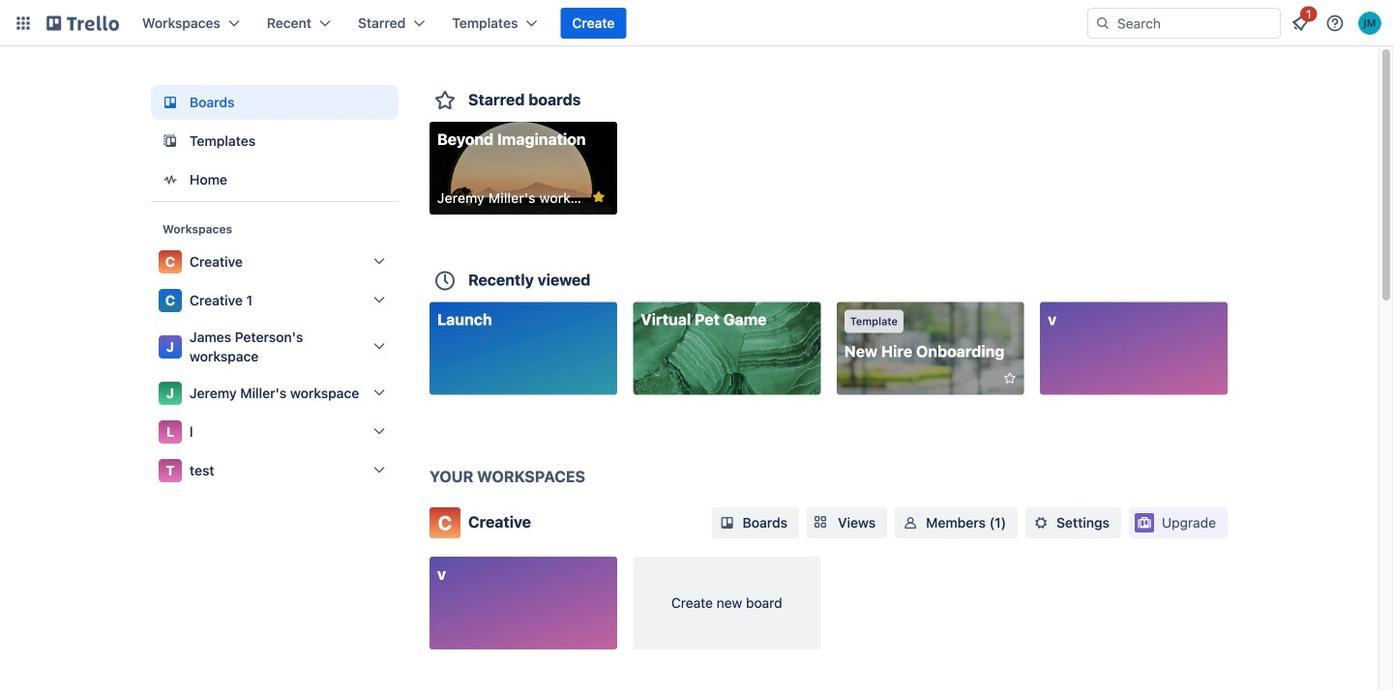 Task type: locate. For each thing, give the bounding box(es) containing it.
template board image
[[159, 130, 182, 153]]

search image
[[1095, 15, 1111, 31]]

1 sm image from the left
[[717, 514, 737, 533]]

sm image
[[717, 514, 737, 533], [1031, 514, 1051, 533]]

0 horizontal spatial sm image
[[717, 514, 737, 533]]

back to home image
[[46, 8, 119, 39]]

click to star this board. it will be added to your starred list. image
[[997, 370, 1015, 387]]

Search field
[[1111, 10, 1280, 37]]

sm image
[[901, 514, 920, 533]]

1 notification image
[[1289, 12, 1312, 35]]

1 horizontal spatial sm image
[[1031, 514, 1051, 533]]

jeremy miller (jeremymiller198) image
[[1358, 12, 1382, 35]]

2 sm image from the left
[[1031, 514, 1051, 533]]



Task type: describe. For each thing, give the bounding box(es) containing it.
home image
[[159, 168, 182, 192]]

open information menu image
[[1325, 14, 1345, 33]]

primary element
[[0, 0, 1393, 46]]

board image
[[159, 91, 182, 114]]



Task type: vqa. For each thing, say whether or not it's contained in the screenshot.
Starred Icon
no



